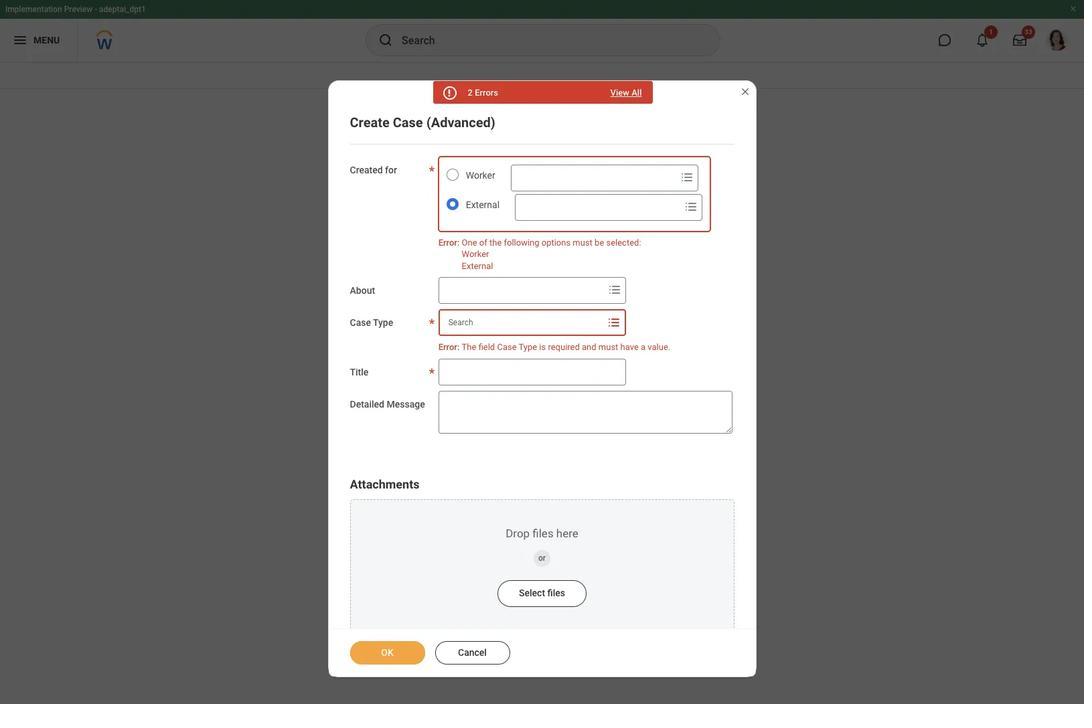 Task type: locate. For each thing, give the bounding box(es) containing it.
message
[[387, 399, 425, 410]]

error: for for
[[438, 238, 460, 248]]

be
[[595, 238, 604, 248]]

exclamation image
[[444, 88, 454, 98]]

prompts image up have
[[606, 315, 622, 331]]

prompts image up prompts icon
[[679, 169, 695, 186]]

external
[[466, 200, 500, 210], [462, 261, 493, 271]]

attachments region
[[350, 477, 734, 635]]

implementation
[[5, 5, 62, 14]]

options
[[542, 238, 571, 248]]

0 vertical spatial external
[[466, 200, 500, 210]]

Search field
[[511, 166, 676, 190], [516, 196, 680, 220]]

implementation preview -   adeptai_dpt1 banner
[[0, 0, 1084, 62]]

1 vertical spatial type
[[519, 342, 537, 352]]

main content
[[0, 62, 1084, 126]]

error: left the
[[438, 342, 460, 352]]

type
[[373, 318, 393, 328], [519, 342, 537, 352]]

error: inside error: one of the following options must be selected: worker external
[[438, 238, 460, 248]]

0 horizontal spatial case
[[350, 318, 371, 328]]

1 vertical spatial error:
[[438, 342, 460, 352]]

worker down one on the left top of the page
[[462, 249, 489, 259]]

Title text field
[[438, 359, 626, 385]]

view
[[610, 88, 629, 98]]

created
[[350, 165, 383, 175]]

2 vertical spatial prompts image
[[606, 315, 622, 331]]

selected:
[[606, 238, 641, 248]]

preview
[[64, 5, 93, 14]]

must right and
[[599, 342, 618, 352]]

case type
[[350, 318, 393, 328]]

must
[[573, 238, 593, 248], [599, 342, 618, 352]]

error: the field case type is required and must have a value.
[[438, 342, 670, 352]]

worker down (advanced)
[[466, 170, 495, 181]]

prompts image for worker
[[679, 169, 695, 186]]

detailed
[[350, 399, 384, 410]]

0 horizontal spatial must
[[573, 238, 593, 248]]

0 vertical spatial error:
[[438, 238, 460, 248]]

all
[[632, 88, 642, 98]]

required
[[548, 342, 580, 352]]

0 vertical spatial search field
[[511, 166, 676, 190]]

case right field at the left of the page
[[497, 342, 517, 352]]

0 vertical spatial prompts image
[[679, 169, 695, 186]]

one
[[462, 238, 477, 248]]

1 vertical spatial search field
[[516, 196, 680, 220]]

case right create
[[393, 115, 423, 131]]

2 horizontal spatial case
[[497, 342, 517, 352]]

have
[[620, 342, 639, 352]]

type down about
[[373, 318, 393, 328]]

select
[[519, 588, 545, 598]]

1 vertical spatial external
[[462, 261, 493, 271]]

worker
[[466, 170, 495, 181], [462, 249, 489, 259]]

1 vertical spatial must
[[599, 342, 618, 352]]

external up of at the top left of page
[[466, 200, 500, 210]]

1 vertical spatial prompts image
[[607, 282, 623, 298]]

1 vertical spatial worker
[[462, 249, 489, 259]]

prompts image for about
[[607, 282, 623, 298]]

select files
[[519, 588, 565, 598]]

adeptai_dpt1
[[99, 5, 146, 14]]

must left the be
[[573, 238, 593, 248]]

0 vertical spatial case
[[393, 115, 423, 131]]

search field for external
[[516, 196, 680, 220]]

created for
[[350, 165, 397, 175]]

search field for worker
[[511, 166, 676, 190]]

case
[[393, 115, 423, 131], [350, 318, 371, 328], [497, 342, 517, 352]]

1 vertical spatial case
[[350, 318, 371, 328]]

following
[[504, 238, 539, 248]]

notifications large image
[[976, 33, 989, 47]]

Detailed Message text field
[[438, 391, 732, 434]]

prompts image down the selected:
[[607, 282, 623, 298]]

select files button
[[498, 580, 587, 607]]

1 error: from the top
[[438, 238, 460, 248]]

type left is
[[519, 342, 537, 352]]

external down of at the top left of page
[[462, 261, 493, 271]]

case down about
[[350, 318, 371, 328]]

title
[[350, 367, 369, 377]]

prompts image
[[679, 169, 695, 186], [607, 282, 623, 298], [606, 315, 622, 331]]

2 error: from the top
[[438, 342, 460, 352]]

error: one of the following options must be selected: worker external
[[438, 238, 643, 271]]

search image
[[378, 32, 394, 48]]

error:
[[438, 238, 460, 248], [438, 342, 460, 352]]

attachments
[[350, 477, 420, 491]]

profile logan mcneil element
[[1039, 25, 1076, 55]]

cancel button
[[435, 642, 510, 665]]

0 horizontal spatial type
[[373, 318, 393, 328]]

prompts image
[[683, 199, 699, 215]]

0 vertical spatial must
[[573, 238, 593, 248]]

1 horizontal spatial must
[[599, 342, 618, 352]]

-
[[95, 5, 97, 14]]

create case (advanced)
[[350, 115, 495, 131]]

error: left one on the left top of the page
[[438, 238, 460, 248]]



Task type: describe. For each thing, give the bounding box(es) containing it.
worker inside error: one of the following options must be selected: worker external
[[462, 249, 489, 259]]

the
[[462, 342, 476, 352]]

detailed message
[[350, 399, 425, 410]]

about
[[350, 285, 375, 296]]

or
[[538, 554, 546, 563]]

the
[[490, 238, 502, 248]]

cancel
[[458, 648, 487, 658]]

inbox large image
[[1013, 33, 1027, 47]]

a
[[641, 342, 646, 352]]

errors
[[475, 88, 498, 98]]

0 vertical spatial type
[[373, 318, 393, 328]]

0 vertical spatial worker
[[466, 170, 495, 181]]

error: for type
[[438, 342, 460, 352]]

ok
[[381, 648, 394, 658]]

external inside error: one of the following options must be selected: worker external
[[462, 261, 493, 271]]

1 horizontal spatial type
[[519, 342, 537, 352]]

(advanced)
[[426, 115, 495, 131]]

2 errors
[[468, 88, 498, 98]]

Case Type field
[[440, 311, 605, 335]]

for
[[385, 165, 397, 175]]

2
[[468, 88, 473, 98]]

close create case (advanced) image
[[740, 86, 750, 97]]

of
[[479, 238, 487, 248]]

field
[[479, 342, 495, 352]]

create case (advanced) dialog
[[328, 80, 756, 678]]

value.
[[648, 342, 670, 352]]

is
[[539, 342, 546, 352]]

view all
[[610, 88, 642, 98]]

2 vertical spatial case
[[497, 342, 517, 352]]

must inside error: one of the following options must be selected: worker external
[[573, 238, 593, 248]]

and
[[582, 342, 596, 352]]

1 horizontal spatial case
[[393, 115, 423, 131]]

files
[[547, 588, 565, 598]]

ok button
[[350, 642, 425, 665]]

close environment banner image
[[1069, 5, 1078, 13]]

implementation preview -   adeptai_dpt1
[[5, 5, 146, 14]]

About field
[[439, 279, 604, 303]]

create
[[350, 115, 390, 131]]



Task type: vqa. For each thing, say whether or not it's contained in the screenshot.
2
yes



